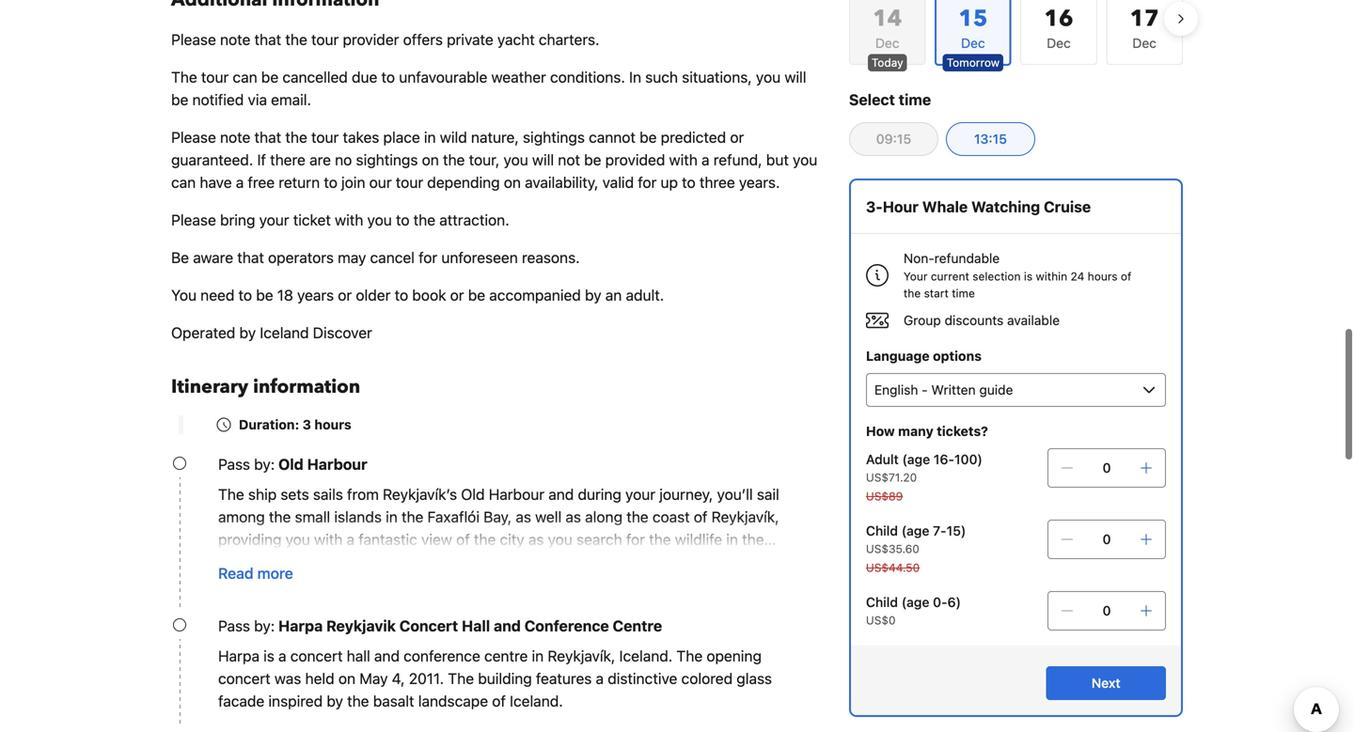 Task type: locate. For each thing, give the bounding box(es) containing it.
pass for pass by: harpa reykjavik concert hall and conference centre
[[218, 617, 250, 635]]

1 horizontal spatial in
[[532, 647, 544, 665]]

concert
[[399, 617, 458, 635]]

2 horizontal spatial or
[[730, 128, 744, 146]]

2 please from the top
[[171, 128, 216, 146]]

with right ticket
[[335, 211, 363, 229]]

non-
[[904, 251, 934, 266]]

1 vertical spatial iceland.
[[510, 693, 563, 710]]

0 vertical spatial harpa
[[278, 617, 323, 635]]

16-
[[934, 452, 954, 467]]

email.
[[271, 91, 311, 109]]

0 horizontal spatial will
[[532, 151, 554, 169]]

can up 'via'
[[233, 68, 257, 86]]

dec for 14
[[875, 35, 899, 51]]

0 vertical spatial in
[[424, 128, 436, 146]]

in left wild
[[424, 128, 436, 146]]

3 please from the top
[[171, 211, 216, 229]]

of down building
[[492, 693, 506, 710]]

cannot
[[589, 128, 636, 146]]

can left have
[[171, 173, 196, 191]]

by left iceland
[[239, 324, 256, 342]]

iceland.
[[619, 647, 673, 665], [510, 693, 563, 710]]

0 horizontal spatial for
[[419, 249, 437, 267]]

be left "18"
[[256, 286, 273, 304]]

1 vertical spatial pass
[[218, 617, 250, 635]]

the up notified
[[171, 68, 197, 86]]

0 vertical spatial pass
[[218, 456, 250, 473]]

you need to be 18 years or older to book or be accompanied by an adult.
[[171, 286, 664, 304]]

if
[[257, 151, 266, 169]]

0 horizontal spatial sightings
[[356, 151, 418, 169]]

time right select
[[899, 91, 931, 109]]

please note that the tour provider offers private yacht charters.
[[171, 31, 599, 48]]

valid
[[602, 173, 634, 191]]

be up 'via'
[[261, 68, 278, 86]]

2 vertical spatial (age
[[901, 595, 929, 610]]

are
[[309, 151, 331, 169]]

1 0 from the top
[[1103, 460, 1111, 476]]

2 horizontal spatial dec
[[1132, 35, 1157, 51]]

17
[[1130, 3, 1159, 34]]

pass down read at the bottom
[[218, 617, 250, 635]]

dec inside 16 dec
[[1047, 35, 1071, 51]]

by: left old
[[254, 456, 275, 473]]

in
[[629, 68, 641, 86]]

ticket
[[293, 211, 331, 229]]

1 horizontal spatial is
[[1024, 270, 1033, 283]]

0 vertical spatial by
[[585, 286, 601, 304]]

hours inside non-refundable your current selection is within 24 hours of the start time
[[1088, 270, 1118, 283]]

1 vertical spatial the
[[676, 647, 703, 665]]

itinerary
[[171, 374, 248, 400]]

1 vertical spatial 0
[[1103, 532, 1111, 547]]

hours right 24
[[1088, 270, 1118, 283]]

that inside please note that the tour takes place in wild nature, sightings cannot be predicted or guaranteed. if there are no sightings on the tour, you will not be provided with a refund, but you can have a free return to join our tour depending on availability, valid for up to three years.
[[254, 128, 281, 146]]

2 horizontal spatial the
[[676, 647, 703, 665]]

is up inspired at the bottom left of the page
[[263, 647, 274, 665]]

be down unforeseen
[[468, 286, 485, 304]]

0 vertical spatial is
[[1024, 270, 1033, 283]]

or right book
[[450, 286, 464, 304]]

will left the not
[[532, 151, 554, 169]]

0 horizontal spatial on
[[338, 670, 355, 688]]

the down your at the right of page
[[904, 287, 921, 300]]

1 vertical spatial in
[[532, 647, 544, 665]]

note
[[220, 31, 250, 48], [220, 128, 250, 146]]

0 vertical spatial (age
[[902, 452, 930, 467]]

3 dec from the left
[[1132, 35, 1157, 51]]

the down wild
[[443, 151, 465, 169]]

0 vertical spatial time
[[899, 91, 931, 109]]

accompanied
[[489, 286, 581, 304]]

will right situations,
[[785, 68, 806, 86]]

1 horizontal spatial for
[[638, 173, 657, 191]]

dec inside 14 dec today
[[875, 35, 899, 51]]

join
[[341, 173, 365, 191]]

0 vertical spatial iceland.
[[619, 647, 673, 665]]

7-
[[933, 523, 947, 539]]

of right 24
[[1121, 270, 1132, 283]]

2 dec from the left
[[1047, 35, 1071, 51]]

on up depending
[[422, 151, 439, 169]]

a up three
[[702, 151, 710, 169]]

read more button
[[207, 551, 305, 596]]

is
[[1024, 270, 1033, 283], [263, 647, 274, 665]]

2 vertical spatial the
[[448, 670, 474, 688]]

on down the nature,
[[504, 173, 521, 191]]

1 horizontal spatial concert
[[290, 647, 343, 665]]

(age left 16-
[[902, 452, 930, 467]]

17 dec
[[1130, 3, 1159, 51]]

0 vertical spatial on
[[422, 151, 439, 169]]

0 vertical spatial and
[[494, 617, 521, 635]]

non-refundable your current selection is within 24 hours of the start time
[[904, 251, 1132, 300]]

1 horizontal spatial hours
[[1088, 270, 1118, 283]]

6)
[[947, 595, 961, 610]]

us$44.50
[[866, 561, 920, 575]]

options
[[933, 348, 982, 364]]

please for please note that the tour takes place in wild nature, sightings cannot be predicted or guaranteed. if there are no sightings on the tour, you will not be provided with a refund, but you can have a free return to join our tour depending on availability, valid for up to three years.
[[171, 128, 216, 146]]

opening
[[707, 647, 762, 665]]

1 vertical spatial on
[[504, 173, 521, 191]]

(age for 0-
[[901, 595, 929, 610]]

region
[[834, 0, 1198, 73]]

by: for harpa
[[254, 617, 275, 635]]

pass by: harpa reykjavik concert hall and conference centre
[[218, 617, 662, 635]]

0 horizontal spatial harpa
[[218, 647, 260, 665]]

1 vertical spatial by:
[[254, 617, 275, 635]]

(age left 7-
[[901, 523, 929, 539]]

will inside please note that the tour takes place in wild nature, sightings cannot be predicted or guaranteed. if there are no sightings on the tour, you will not be provided with a refund, but you can have a free return to join our tour depending on availability, valid for up to three years.
[[532, 151, 554, 169]]

0 vertical spatial the
[[171, 68, 197, 86]]

(age for 16-
[[902, 452, 930, 467]]

harpa inside harpa is a concert hall and conference centre in reykjavík, iceland. the opening concert was held on may 4, 2011. the building features a distinctive colored glass facade inspired by the basalt landscape of iceland.
[[218, 647, 260, 665]]

1 vertical spatial (age
[[901, 523, 929, 539]]

2 pass from the top
[[218, 617, 250, 635]]

0 vertical spatial by:
[[254, 456, 275, 473]]

0 vertical spatial for
[[638, 173, 657, 191]]

0 horizontal spatial in
[[424, 128, 436, 146]]

to
[[381, 68, 395, 86], [324, 173, 337, 191], [682, 173, 696, 191], [396, 211, 410, 229], [238, 286, 252, 304], [395, 286, 408, 304]]

selection
[[972, 270, 1021, 283]]

hours right 3
[[314, 417, 351, 433]]

1 vertical spatial note
[[220, 128, 250, 146]]

1 horizontal spatial iceland.
[[619, 647, 673, 665]]

1 horizontal spatial can
[[233, 68, 257, 86]]

discounts
[[945, 313, 1004, 328]]

1 vertical spatial harpa
[[218, 647, 260, 665]]

in right centre
[[532, 647, 544, 665]]

1 note from the top
[[220, 31, 250, 48]]

there
[[270, 151, 306, 169]]

the inside the tour can be cancelled due to unfavourable weather conditions. in such situations, you will be notified via email.
[[171, 68, 197, 86]]

for left 'up' at the top of the page
[[638, 173, 657, 191]]

that up if on the left top of page
[[254, 128, 281, 146]]

dec up today
[[875, 35, 899, 51]]

you down the nature,
[[504, 151, 528, 169]]

by: for old
[[254, 456, 275, 473]]

child up the us$0
[[866, 595, 898, 610]]

1 horizontal spatial time
[[952, 287, 975, 300]]

1 horizontal spatial with
[[669, 151, 698, 169]]

2 vertical spatial by
[[327, 693, 343, 710]]

0 vertical spatial can
[[233, 68, 257, 86]]

1 please from the top
[[171, 31, 216, 48]]

0 horizontal spatial is
[[263, 647, 274, 665]]

child up us$35.60
[[866, 523, 898, 539]]

or
[[730, 128, 744, 146], [338, 286, 352, 304], [450, 286, 464, 304]]

on down hall
[[338, 670, 355, 688]]

with inside please note that the tour takes place in wild nature, sightings cannot be predicted or guaranteed. if there are no sightings on the tour, you will not be provided with a refund, but you can have a free return to join our tour depending on availability, valid for up to three years.
[[669, 151, 698, 169]]

centre
[[613, 617, 662, 635]]

0 vertical spatial child
[[866, 523, 898, 539]]

2 horizontal spatial by
[[585, 286, 601, 304]]

to right 'up' at the top of the page
[[682, 173, 696, 191]]

by down the held
[[327, 693, 343, 710]]

2 by: from the top
[[254, 617, 275, 635]]

information
[[253, 374, 360, 400]]

1 horizontal spatial dec
[[1047, 35, 1071, 51]]

harpa up was
[[278, 617, 323, 635]]

more
[[257, 565, 293, 583]]

to right due
[[381, 68, 395, 86]]

0 for adult (age 16-100)
[[1103, 460, 1111, 476]]

18
[[277, 286, 293, 304]]

16 dec
[[1044, 3, 1073, 51]]

1 dec from the left
[[875, 35, 899, 51]]

duration:
[[239, 417, 299, 433]]

itinerary information
[[171, 374, 360, 400]]

1 vertical spatial please
[[171, 128, 216, 146]]

on inside harpa is a concert hall and conference centre in reykjavík, iceland. the opening concert was held on may 4, 2011. the building features a distinctive colored glass facade inspired by the basalt landscape of iceland.
[[338, 670, 355, 688]]

by:
[[254, 456, 275, 473], [254, 617, 275, 635]]

1 by: from the top
[[254, 456, 275, 473]]

2 child from the top
[[866, 595, 898, 610]]

1 pass from the top
[[218, 456, 250, 473]]

0 horizontal spatial of
[[492, 693, 506, 710]]

harpa up facade
[[218, 647, 260, 665]]

the
[[171, 68, 197, 86], [676, 647, 703, 665], [448, 670, 474, 688]]

0 vertical spatial 0
[[1103, 460, 1111, 476]]

(age inside child (age 7-15) us$35.60
[[901, 523, 929, 539]]

child inside child (age 7-15) us$35.60
[[866, 523, 898, 539]]

2 horizontal spatial on
[[504, 173, 521, 191]]

you right the but
[[793, 151, 817, 169]]

0 horizontal spatial dec
[[875, 35, 899, 51]]

pass
[[218, 456, 250, 473], [218, 617, 250, 635]]

is left within
[[1024, 270, 1033, 283]]

2 vertical spatial that
[[237, 249, 264, 267]]

next
[[1092, 676, 1120, 691]]

3 0 from the top
[[1103, 603, 1111, 619]]

via
[[248, 91, 267, 109]]

16
[[1044, 3, 1073, 34]]

1 vertical spatial of
[[492, 693, 506, 710]]

dec
[[875, 35, 899, 51], [1047, 35, 1071, 51], [1132, 35, 1157, 51]]

hour
[[883, 198, 919, 216]]

that for please note that the tour takes place in wild nature, sightings cannot be predicted or guaranteed. if there are no sightings on the tour, you will not be provided with a refund, but you can have a free return to join our tour depending on availability, valid for up to three years.
[[254, 128, 281, 146]]

hours
[[1088, 270, 1118, 283], [314, 417, 351, 433]]

note up guaranteed.
[[220, 128, 250, 146]]

(age inside 'adult (age 16-100) us$71.20'
[[902, 452, 930, 467]]

or left older
[[338, 286, 352, 304]]

may
[[338, 249, 366, 267]]

1 vertical spatial that
[[254, 128, 281, 146]]

dec for 17
[[1132, 35, 1157, 51]]

you down our at the left top of the page
[[367, 211, 392, 229]]

please up notified
[[171, 31, 216, 48]]

sightings up our at the left top of the page
[[356, 151, 418, 169]]

and up 4,
[[374, 647, 400, 665]]

reykjavik
[[326, 617, 396, 635]]

0 vertical spatial please
[[171, 31, 216, 48]]

(age left '0-'
[[901, 595, 929, 610]]

of inside non-refundable your current selection is within 24 hours of the start time
[[1121, 270, 1132, 283]]

1 horizontal spatial of
[[1121, 270, 1132, 283]]

sightings up the not
[[523, 128, 585, 146]]

nature,
[[471, 128, 519, 146]]

please up be
[[171, 211, 216, 229]]

iceland. down features
[[510, 693, 563, 710]]

1 vertical spatial by
[[239, 324, 256, 342]]

0 vertical spatial note
[[220, 31, 250, 48]]

the down may
[[347, 693, 369, 710]]

yacht
[[497, 31, 535, 48]]

or up refund,
[[730, 128, 744, 146]]

note for please note that the tour provider offers private yacht charters.
[[220, 31, 250, 48]]

by: down read more 'button'
[[254, 617, 275, 635]]

cancel
[[370, 249, 415, 267]]

older
[[356, 286, 391, 304]]

0 vertical spatial sightings
[[523, 128, 585, 146]]

time inside non-refundable your current selection is within 24 hours of the start time
[[952, 287, 975, 300]]

dec inside the 17 dec
[[1132, 35, 1157, 51]]

0 vertical spatial of
[[1121, 270, 1132, 283]]

3-
[[866, 198, 883, 216]]

you right situations,
[[756, 68, 781, 86]]

language options
[[866, 348, 982, 364]]

note inside please note that the tour takes place in wild nature, sightings cannot be predicted or guaranteed. if there are no sightings on the tour, you will not be provided with a refund, but you can have a free return to join our tour depending on availability, valid for up to three years.
[[220, 128, 250, 146]]

child inside child (age 0-6) us$0
[[866, 595, 898, 610]]

1 horizontal spatial on
[[422, 151, 439, 169]]

child (age 0-6) us$0
[[866, 595, 961, 627]]

availability,
[[525, 173, 598, 191]]

that up 'via'
[[254, 31, 281, 48]]

2 note from the top
[[220, 128, 250, 146]]

the inside harpa is a concert hall and conference centre in reykjavík, iceland. the opening concert was held on may 4, 2011. the building features a distinctive colored glass facade inspired by the basalt landscape of iceland.
[[347, 693, 369, 710]]

3-hour whale watching cruise
[[866, 198, 1091, 216]]

and up centre
[[494, 617, 521, 635]]

2 vertical spatial please
[[171, 211, 216, 229]]

tickets?
[[937, 424, 988, 439]]

0 horizontal spatial concert
[[218, 670, 271, 688]]

time down current
[[952, 287, 975, 300]]

that
[[254, 31, 281, 48], [254, 128, 281, 146], [237, 249, 264, 267]]

2 vertical spatial on
[[338, 670, 355, 688]]

please note that the tour takes place in wild nature, sightings cannot be predicted or guaranteed. if there are no sightings on the tour, you will not be provided with a refund, but you can have a free return to join our tour depending on availability, valid for up to three years.
[[171, 128, 817, 191]]

will inside the tour can be cancelled due to unfavourable weather conditions. in such situations, you will be notified via email.
[[785, 68, 806, 86]]

tour up notified
[[201, 68, 229, 86]]

you
[[171, 286, 197, 304]]

with down predicted
[[669, 151, 698, 169]]

concert up facade
[[218, 670, 271, 688]]

1 vertical spatial hours
[[314, 417, 351, 433]]

0 horizontal spatial with
[[335, 211, 363, 229]]

can
[[233, 68, 257, 86], [171, 173, 196, 191]]

that right aware on the left of the page
[[237, 249, 264, 267]]

cancelled
[[282, 68, 348, 86]]

0 for child (age 0-6)
[[1103, 603, 1111, 619]]

0 for child (age 7-15)
[[1103, 532, 1111, 547]]

please up guaranteed.
[[171, 128, 216, 146]]

1 horizontal spatial by
[[327, 693, 343, 710]]

on
[[422, 151, 439, 169], [504, 173, 521, 191], [338, 670, 355, 688]]

please inside please note that the tour takes place in wild nature, sightings cannot be predicted or guaranteed. if there are no sightings on the tour, you will not be provided with a refund, but you can have a free return to join our tour depending on availability, valid for up to three years.
[[171, 128, 216, 146]]

sightings
[[523, 128, 585, 146], [356, 151, 418, 169]]

0 vertical spatial will
[[785, 68, 806, 86]]

1 horizontal spatial will
[[785, 68, 806, 86]]

1 vertical spatial is
[[263, 647, 274, 665]]

be
[[261, 68, 278, 86], [171, 91, 188, 109], [640, 128, 657, 146], [584, 151, 601, 169], [256, 286, 273, 304], [468, 286, 485, 304]]

1 vertical spatial and
[[374, 647, 400, 665]]

1 vertical spatial can
[[171, 173, 196, 191]]

dec down 17
[[1132, 35, 1157, 51]]

note up notified
[[220, 31, 250, 48]]

is inside harpa is a concert hall and conference centre in reykjavík, iceland. the opening concert was held on may 4, 2011. the building features a distinctive colored glass facade inspired by the basalt landscape of iceland.
[[263, 647, 274, 665]]

the up landscape
[[448, 670, 474, 688]]

0 horizontal spatial and
[[374, 647, 400, 665]]

0 horizontal spatial can
[[171, 173, 196, 191]]

pass down duration:
[[218, 456, 250, 473]]

0 horizontal spatial the
[[171, 68, 197, 86]]

1 vertical spatial with
[[335, 211, 363, 229]]

1 vertical spatial will
[[532, 151, 554, 169]]

0 horizontal spatial or
[[338, 286, 352, 304]]

1 child from the top
[[866, 523, 898, 539]]

0 horizontal spatial iceland.
[[510, 693, 563, 710]]

tour up "cancelled"
[[311, 31, 339, 48]]

(age inside child (age 0-6) us$0
[[901, 595, 929, 610]]

iceland. up the distinctive
[[619, 647, 673, 665]]

2 vertical spatial 0
[[1103, 603, 1111, 619]]

region containing 14
[[834, 0, 1198, 73]]

by
[[585, 286, 601, 304], [239, 324, 256, 342], [327, 693, 343, 710]]

for right cancel
[[419, 249, 437, 267]]

by left an
[[585, 286, 601, 304]]

1 vertical spatial sightings
[[356, 151, 418, 169]]

the inside non-refundable your current selection is within 24 hours of the start time
[[904, 287, 921, 300]]

concert up the held
[[290, 647, 343, 665]]

100)
[[954, 452, 983, 467]]

tour right our at the left top of the page
[[396, 173, 423, 191]]

0 vertical spatial hours
[[1088, 270, 1118, 283]]

1 vertical spatial concert
[[218, 670, 271, 688]]

cruise
[[1044, 198, 1091, 216]]

landscape
[[418, 693, 488, 710]]

your
[[259, 211, 289, 229]]

dec down 16
[[1047, 35, 1071, 51]]

1 vertical spatial time
[[952, 287, 975, 300]]

0 vertical spatial that
[[254, 31, 281, 48]]

next button
[[1046, 667, 1166, 701]]

can inside please note that the tour takes place in wild nature, sightings cannot be predicted or guaranteed. if there are no sightings on the tour, you will not be provided with a refund, but you can have a free return to join our tour depending on availability, valid for up to three years.
[[171, 173, 196, 191]]

(age
[[902, 452, 930, 467], [901, 523, 929, 539], [901, 595, 929, 610]]

0 vertical spatial with
[[669, 151, 698, 169]]

2 0 from the top
[[1103, 532, 1111, 547]]

the up "colored" on the bottom right of page
[[676, 647, 703, 665]]

1 vertical spatial child
[[866, 595, 898, 610]]



Task type: vqa. For each thing, say whether or not it's contained in the screenshot.
the Spain
no



Task type: describe. For each thing, give the bounding box(es) containing it.
to inside the tour can be cancelled due to unfavourable weather conditions. in such situations, you will be notified via email.
[[381, 68, 395, 86]]

of inside harpa is a concert hall and conference centre in reykjavík, iceland. the opening concert was held on may 4, 2011. the building features a distinctive colored glass facade inspired by the basalt landscape of iceland.
[[492, 693, 506, 710]]

and inside harpa is a concert hall and conference centre in reykjavík, iceland. the opening concert was held on may 4, 2011. the building features a distinctive colored glass facade inspired by the basalt landscape of iceland.
[[374, 647, 400, 665]]

0 horizontal spatial time
[[899, 91, 931, 109]]

14
[[873, 3, 902, 34]]

duration: 3 hours
[[239, 417, 351, 433]]

us$71.20
[[866, 471, 917, 484]]

your
[[904, 270, 928, 283]]

the up cancel
[[413, 211, 435, 229]]

in inside harpa is a concert hall and conference centre in reykjavík, iceland. the opening concert was held on may 4, 2011. the building features a distinctive colored glass facade inspired by the basalt landscape of iceland.
[[532, 647, 544, 665]]

(age for 7-
[[901, 523, 929, 539]]

adult (age 16-100) us$71.20
[[866, 452, 983, 484]]

held
[[305, 670, 334, 688]]

a left "free"
[[236, 173, 244, 191]]

the up there
[[285, 128, 307, 146]]

watching
[[971, 198, 1040, 216]]

can inside the tour can be cancelled due to unfavourable weather conditions. in such situations, you will be notified via email.
[[233, 68, 257, 86]]

to left join
[[324, 173, 337, 191]]

1 horizontal spatial the
[[448, 670, 474, 688]]

wild
[[440, 128, 467, 146]]

adult.
[[626, 286, 664, 304]]

tour inside the tour can be cancelled due to unfavourable weather conditions. in such situations, you will be notified via email.
[[201, 68, 229, 86]]

operators
[[268, 249, 334, 267]]

pass for pass by: old harbour
[[218, 456, 250, 473]]

may
[[359, 670, 388, 688]]

glass
[[737, 670, 772, 688]]

refundable
[[934, 251, 1000, 266]]

you inside the tour can be cancelled due to unfavourable weather conditions. in such situations, you will be notified via email.
[[756, 68, 781, 86]]

read
[[218, 565, 254, 583]]

language
[[866, 348, 930, 364]]

takes
[[343, 128, 379, 146]]

in inside please note that the tour takes place in wild nature, sightings cannot be predicted or guaranteed. if there are no sightings on the tour, you will not be provided with a refund, but you can have a free return to join our tour depending on availability, valid for up to three years.
[[424, 128, 436, 146]]

iceland
[[260, 324, 309, 342]]

to right need
[[238, 286, 252, 304]]

or inside please note that the tour takes place in wild nature, sightings cannot be predicted or guaranteed. if there are no sightings on the tour, you will not be provided with a refund, but you can have a free return to join our tour depending on availability, valid for up to three years.
[[730, 128, 744, 146]]

book
[[412, 286, 446, 304]]

to left book
[[395, 286, 408, 304]]

situations,
[[682, 68, 752, 86]]

bring
[[220, 211, 255, 229]]

within
[[1036, 270, 1067, 283]]

0 horizontal spatial by
[[239, 324, 256, 342]]

1 horizontal spatial harpa
[[278, 617, 323, 635]]

harbour
[[307, 456, 367, 473]]

hall
[[347, 647, 370, 665]]

depending
[[427, 173, 500, 191]]

1 horizontal spatial and
[[494, 617, 521, 635]]

2011.
[[409, 670, 444, 688]]

dec for 16
[[1047, 35, 1071, 51]]

operated
[[171, 324, 235, 342]]

unfavourable
[[399, 68, 487, 86]]

provided
[[605, 151, 665, 169]]

years
[[297, 286, 334, 304]]

features
[[536, 670, 592, 688]]

be aware that operators may cancel for unforeseen reasons.
[[171, 249, 580, 267]]

available
[[1007, 313, 1060, 328]]

child (age 7-15) us$35.60
[[866, 523, 966, 556]]

4,
[[392, 670, 405, 688]]

years.
[[739, 173, 780, 191]]

child for child (age 7-15)
[[866, 523, 898, 539]]

attraction.
[[439, 211, 509, 229]]

be
[[171, 249, 189, 267]]

for inside please note that the tour takes place in wild nature, sightings cannot be predicted or guaranteed. if there are no sightings on the tour, you will not be provided with a refund, but you can have a free return to join our tour depending on availability, valid for up to three years.
[[638, 173, 657, 191]]

current
[[931, 270, 969, 283]]

private
[[447, 31, 493, 48]]

0 horizontal spatial hours
[[314, 417, 351, 433]]

tour up are
[[311, 128, 339, 146]]

today
[[872, 56, 903, 69]]

by inside harpa is a concert hall and conference centre in reykjavík, iceland. the opening concert was held on may 4, 2011. the building features a distinctive colored glass facade inspired by the basalt landscape of iceland.
[[327, 693, 343, 710]]

09:15
[[876, 131, 911, 147]]

due
[[352, 68, 377, 86]]

the up "cancelled"
[[285, 31, 307, 48]]

was
[[274, 670, 301, 688]]

reykjavík,
[[548, 647, 615, 665]]

operated by iceland discover
[[171, 324, 372, 342]]

many
[[898, 424, 934, 439]]

old
[[278, 456, 304, 473]]

read more
[[218, 565, 293, 583]]

0-
[[933, 595, 947, 610]]

adult
[[866, 452, 899, 467]]

to up cancel
[[396, 211, 410, 229]]

free
[[248, 173, 275, 191]]

reasons.
[[522, 249, 580, 267]]

harpa is a concert hall and conference centre in reykjavík, iceland. the opening concert was held on may 4, 2011. the building features a distinctive colored glass facade inspired by the basalt landscape of iceland.
[[218, 647, 772, 710]]

24
[[1071, 270, 1084, 283]]

be left notified
[[171, 91, 188, 109]]

please for please note that the tour provider offers private yacht charters.
[[171, 31, 216, 48]]

start
[[924, 287, 949, 300]]

weather
[[491, 68, 546, 86]]

provider
[[343, 31, 399, 48]]

three
[[700, 173, 735, 191]]

that for be aware that operators may cancel for unforeseen reasons.
[[237, 249, 264, 267]]

basalt
[[373, 693, 414, 710]]

whale
[[922, 198, 968, 216]]

please for please bring your ticket with you to the attraction.
[[171, 211, 216, 229]]

1 horizontal spatial or
[[450, 286, 464, 304]]

no
[[335, 151, 352, 169]]

how many tickets?
[[866, 424, 988, 439]]

place
[[383, 128, 420, 146]]

1 vertical spatial for
[[419, 249, 437, 267]]

note for please note that the tour takes place in wild nature, sightings cannot be predicted or guaranteed. if there are no sightings on the tour, you will not be provided with a refund, but you can have a free return to join our tour depending on availability, valid for up to three years.
[[220, 128, 250, 146]]

0 vertical spatial concert
[[290, 647, 343, 665]]

notified
[[192, 91, 244, 109]]

us$89
[[866, 490, 903, 503]]

child for child (age 0-6)
[[866, 595, 898, 610]]

a up was
[[278, 647, 286, 665]]

but
[[766, 151, 789, 169]]

be right the not
[[584, 151, 601, 169]]

unforeseen
[[441, 249, 518, 267]]

facade
[[218, 693, 264, 710]]

select
[[849, 91, 895, 109]]

be up provided
[[640, 128, 657, 146]]

conference
[[524, 617, 609, 635]]

an
[[605, 286, 622, 304]]

1 horizontal spatial sightings
[[523, 128, 585, 146]]

is inside non-refundable your current selection is within 24 hours of the start time
[[1024, 270, 1033, 283]]

the tour can be cancelled due to unfavourable weather conditions. in such situations, you will be notified via email.
[[171, 68, 806, 109]]

inspired
[[268, 693, 323, 710]]

up
[[661, 173, 678, 191]]

that for please note that the tour provider offers private yacht charters.
[[254, 31, 281, 48]]

a down reykjavík,
[[596, 670, 604, 688]]

building
[[478, 670, 532, 688]]



